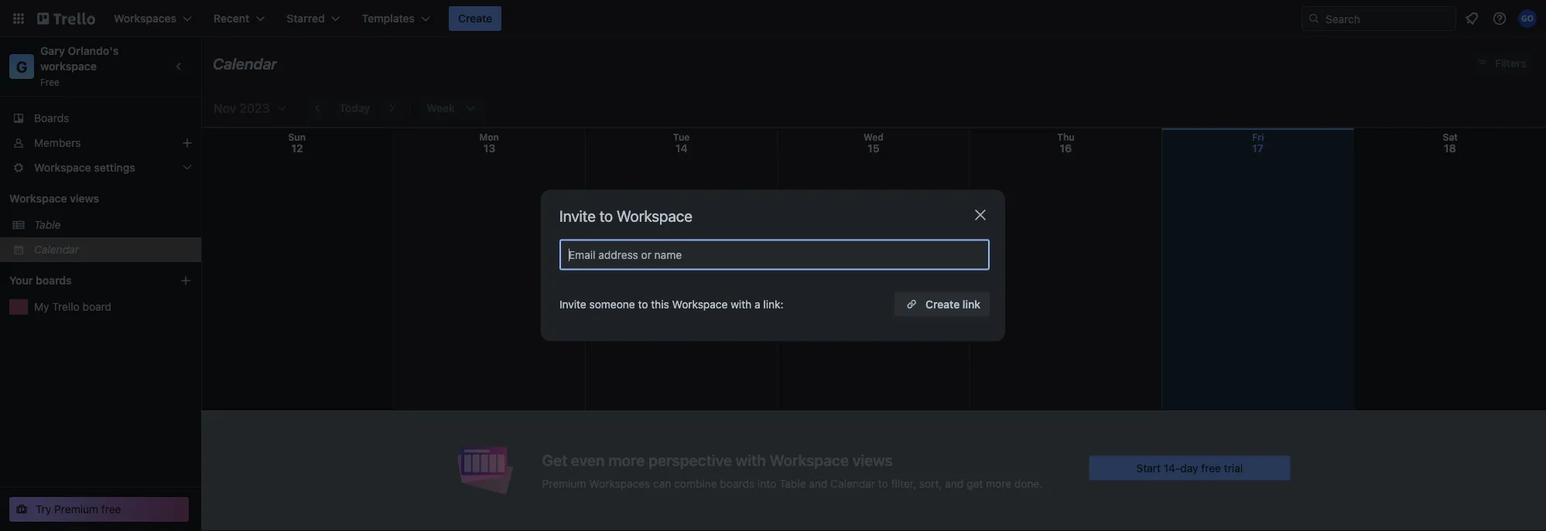 Task type: vqa. For each thing, say whether or not it's contained in the screenshot.
we'll
no



Task type: locate. For each thing, give the bounding box(es) containing it.
create link
[[926, 298, 981, 311]]

close image
[[971, 206, 990, 224]]

table down workspace views
[[34, 219, 61, 231]]

1 vertical spatial views
[[853, 452, 893, 470]]

0 vertical spatial premium
[[542, 478, 586, 490]]

nov
[[214, 101, 236, 116]]

invite for invite someone to this workspace with a link:
[[560, 298, 587, 311]]

and right into
[[809, 478, 828, 490]]

calendar up nov 2023 button
[[213, 54, 277, 72]]

more
[[608, 452, 645, 470], [986, 478, 1012, 490]]

0 vertical spatial invite
[[560, 207, 596, 225]]

0 horizontal spatial views
[[70, 192, 99, 205]]

premium down the get
[[542, 478, 586, 490]]

premium
[[542, 478, 586, 490], [54, 504, 98, 516]]

0 horizontal spatial free
[[101, 504, 121, 516]]

18
[[1444, 142, 1457, 155]]

board
[[82, 301, 112, 313]]

2 horizontal spatial to
[[878, 478, 888, 490]]

free
[[1202, 462, 1221, 475], [101, 504, 121, 516]]

free right 'day'
[[1202, 462, 1221, 475]]

create for create
[[458, 12, 492, 25]]

to
[[600, 207, 613, 225], [638, 298, 648, 311], [878, 478, 888, 490]]

1 horizontal spatial calendar
[[213, 54, 277, 72]]

your
[[9, 274, 33, 287]]

workspace right this
[[672, 298, 728, 311]]

workspace
[[40, 60, 97, 73]]

0 vertical spatial create
[[458, 12, 492, 25]]

invite
[[560, 207, 596, 225], [560, 298, 587, 311]]

your boards with 1 items element
[[9, 272, 156, 290]]

your boards
[[9, 274, 72, 287]]

orlando's
[[68, 45, 119, 57]]

boards
[[34, 112, 69, 125]]

more up workspaces
[[608, 452, 645, 470]]

into
[[758, 478, 777, 490]]

with
[[731, 298, 752, 311], [736, 452, 766, 470]]

gary orlando's workspace free
[[40, 45, 121, 87]]

more right get
[[986, 478, 1012, 490]]

0 vertical spatial free
[[1202, 462, 1221, 475]]

1 vertical spatial premium
[[54, 504, 98, 516]]

2 invite from the top
[[560, 298, 587, 311]]

get
[[542, 452, 568, 470]]

2 horizontal spatial calendar
[[831, 478, 876, 490]]

workspace down members
[[9, 192, 67, 205]]

1 invite from the top
[[560, 207, 596, 225]]

2 vertical spatial to
[[878, 478, 888, 490]]

1 vertical spatial create
[[926, 298, 960, 311]]

1 vertical spatial free
[[101, 504, 121, 516]]

filters
[[1495, 57, 1527, 70]]

create
[[458, 12, 492, 25], [926, 298, 960, 311]]

table
[[34, 219, 61, 231], [779, 478, 806, 490]]

boards
[[36, 274, 72, 287], [720, 478, 755, 490]]

views up filter,
[[853, 452, 893, 470]]

0 horizontal spatial premium
[[54, 504, 98, 516]]

1 vertical spatial to
[[638, 298, 648, 311]]

1 horizontal spatial more
[[986, 478, 1012, 490]]

nov 2023 button
[[207, 96, 288, 121]]

wed
[[864, 132, 884, 143]]

and left get
[[945, 478, 964, 490]]

1 horizontal spatial boards
[[720, 478, 755, 490]]

calendar
[[213, 54, 277, 72], [34, 243, 79, 256], [831, 478, 876, 490]]

workspace inside 'get even more perspective with workspace views premium workspaces can combine boards into table and calendar to filter, sort, and get more done.'
[[770, 452, 849, 470]]

invite to workspace
[[560, 207, 693, 225]]

2023
[[239, 101, 270, 116]]

can
[[653, 478, 671, 490]]

create inside 'primary' "element"
[[458, 12, 492, 25]]

workspace
[[9, 192, 67, 205], [617, 207, 693, 225], [672, 298, 728, 311], [770, 452, 849, 470]]

with left the a
[[731, 298, 752, 311]]

1 vertical spatial table
[[779, 478, 806, 490]]

link:
[[763, 298, 784, 311]]

combine
[[674, 478, 717, 490]]

views up the table link
[[70, 192, 99, 205]]

create button
[[449, 6, 502, 31]]

1 horizontal spatial table
[[779, 478, 806, 490]]

today
[[339, 102, 370, 115]]

open information menu image
[[1492, 11, 1508, 26]]

1 vertical spatial calendar
[[34, 243, 79, 256]]

sat
[[1443, 132, 1458, 143]]

premium right the try
[[54, 504, 98, 516]]

with up into
[[736, 452, 766, 470]]

1 vertical spatial more
[[986, 478, 1012, 490]]

calendar link
[[34, 242, 192, 258]]

1 horizontal spatial create
[[926, 298, 960, 311]]

0 notifications image
[[1463, 9, 1482, 28]]

try premium free button
[[9, 498, 189, 522]]

free inside button
[[101, 504, 121, 516]]

start
[[1137, 462, 1161, 475]]

and
[[809, 478, 828, 490], [945, 478, 964, 490]]

gary orlando's workspace link
[[40, 45, 121, 73]]

tue
[[673, 132, 690, 143]]

filter,
[[891, 478, 917, 490]]

0 vertical spatial views
[[70, 192, 99, 205]]

calendar left filter,
[[831, 478, 876, 490]]

free right the try
[[101, 504, 121, 516]]

16
[[1060, 142, 1072, 155]]

1 vertical spatial invite
[[560, 298, 587, 311]]

table inside 'get even more perspective with workspace views premium workspaces can combine boards into table and calendar to filter, sort, and get more done.'
[[779, 478, 806, 490]]

0 horizontal spatial table
[[34, 219, 61, 231]]

invite for invite to workspace
[[560, 207, 596, 225]]

0 horizontal spatial more
[[608, 452, 645, 470]]

2 vertical spatial calendar
[[831, 478, 876, 490]]

0 horizontal spatial and
[[809, 478, 828, 490]]

0 horizontal spatial create
[[458, 12, 492, 25]]

free
[[40, 77, 60, 87]]

1 vertical spatial with
[[736, 452, 766, 470]]

table right into
[[779, 478, 806, 490]]

create for create link
[[926, 298, 960, 311]]

0 horizontal spatial calendar
[[34, 243, 79, 256]]

12
[[291, 142, 303, 155]]

calendar inside 'get even more perspective with workspace views premium workspaces can combine boards into table and calendar to filter, sort, and get more done.'
[[831, 478, 876, 490]]

1 horizontal spatial premium
[[542, 478, 586, 490]]

start 14-day free trial link
[[1089, 456, 1291, 481]]

boards left into
[[720, 478, 755, 490]]

create link button
[[895, 292, 990, 317]]

mon
[[479, 132, 499, 143]]

members link
[[0, 131, 201, 156]]

1 horizontal spatial and
[[945, 478, 964, 490]]

0 horizontal spatial boards
[[36, 274, 72, 287]]

gary
[[40, 45, 65, 57]]

calendar up 'your boards'
[[34, 243, 79, 256]]

boards up my on the left bottom
[[36, 274, 72, 287]]

0 vertical spatial to
[[600, 207, 613, 225]]

to inside 'get even more perspective with workspace views premium workspaces can combine boards into table and calendar to filter, sort, and get more done.'
[[878, 478, 888, 490]]

invite someone to this workspace with a link:
[[560, 298, 784, 311]]

views
[[70, 192, 99, 205], [853, 452, 893, 470]]

1 horizontal spatial views
[[853, 452, 893, 470]]

my
[[34, 301, 49, 313]]

workspace up into
[[770, 452, 849, 470]]

my trello board
[[34, 301, 112, 313]]

1 vertical spatial boards
[[720, 478, 755, 490]]



Task type: describe. For each thing, give the bounding box(es) containing it.
14
[[676, 142, 688, 155]]

week button
[[417, 96, 486, 121]]

0 horizontal spatial to
[[600, 207, 613, 225]]

a
[[755, 298, 761, 311]]

add board image
[[180, 275, 192, 287]]

fri
[[1253, 132, 1264, 143]]

g link
[[9, 54, 34, 79]]

day
[[1181, 462, 1199, 475]]

0 vertical spatial boards
[[36, 274, 72, 287]]

get
[[967, 478, 983, 490]]

1 and from the left
[[809, 478, 828, 490]]

link
[[963, 298, 981, 311]]

premium inside button
[[54, 504, 98, 516]]

1 horizontal spatial to
[[638, 298, 648, 311]]

2 and from the left
[[945, 478, 964, 490]]

premium inside 'get even more perspective with workspace views premium workspaces can combine boards into table and calendar to filter, sort, and get more done.'
[[542, 478, 586, 490]]

gary orlando (garyorlando) image
[[1519, 9, 1537, 28]]

try premium free
[[36, 504, 121, 516]]

views inside 'get even more perspective with workspace views premium workspaces can combine boards into table and calendar to filter, sort, and get more done.'
[[853, 452, 893, 470]]

Email address or name text field
[[569, 244, 987, 266]]

boards link
[[0, 106, 201, 131]]

workspace views
[[9, 192, 99, 205]]

week
[[427, 102, 455, 115]]

0 vertical spatial calendar
[[213, 54, 277, 72]]

13
[[483, 142, 496, 155]]

try
[[36, 504, 51, 516]]

filters button
[[1472, 51, 1532, 76]]

members
[[34, 137, 81, 149]]

boards inside 'get even more perspective with workspace views premium workspaces can combine boards into table and calendar to filter, sort, and get more done.'
[[720, 478, 755, 490]]

with inside 'get even more perspective with workspace views premium workspaces can combine boards into table and calendar to filter, sort, and get more done.'
[[736, 452, 766, 470]]

0 vertical spatial more
[[608, 452, 645, 470]]

even
[[571, 452, 605, 470]]

trello
[[52, 301, 80, 313]]

workspace down 14
[[617, 207, 693, 225]]

15
[[868, 142, 880, 155]]

workspaces
[[589, 478, 650, 490]]

perspective
[[649, 452, 732, 470]]

table link
[[34, 218, 192, 233]]

1 horizontal spatial free
[[1202, 462, 1221, 475]]

this
[[651, 298, 669, 311]]

nov 2023
[[214, 101, 270, 116]]

sort,
[[920, 478, 942, 490]]

done.
[[1015, 478, 1043, 490]]

g
[[16, 57, 27, 75]]

search image
[[1308, 12, 1321, 25]]

0 vertical spatial with
[[731, 298, 752, 311]]

primary element
[[0, 0, 1547, 37]]

get even more perspective with workspace views premium workspaces can combine boards into table and calendar to filter, sort, and get more done.
[[542, 452, 1043, 490]]

someone
[[589, 298, 635, 311]]

trial
[[1224, 462, 1243, 475]]

workspace navigation collapse icon image
[[169, 56, 190, 77]]

Calendar text field
[[213, 49, 277, 78]]

0 vertical spatial table
[[34, 219, 61, 231]]

today button
[[333, 96, 376, 121]]

thu
[[1057, 132, 1075, 143]]

start 14-day free trial
[[1137, 462, 1243, 475]]

my trello board link
[[34, 300, 192, 315]]

14-
[[1164, 462, 1181, 475]]

switch to… image
[[11, 11, 26, 26]]

Search field
[[1321, 7, 1456, 30]]

17
[[1252, 142, 1264, 155]]

sun
[[288, 132, 306, 143]]



